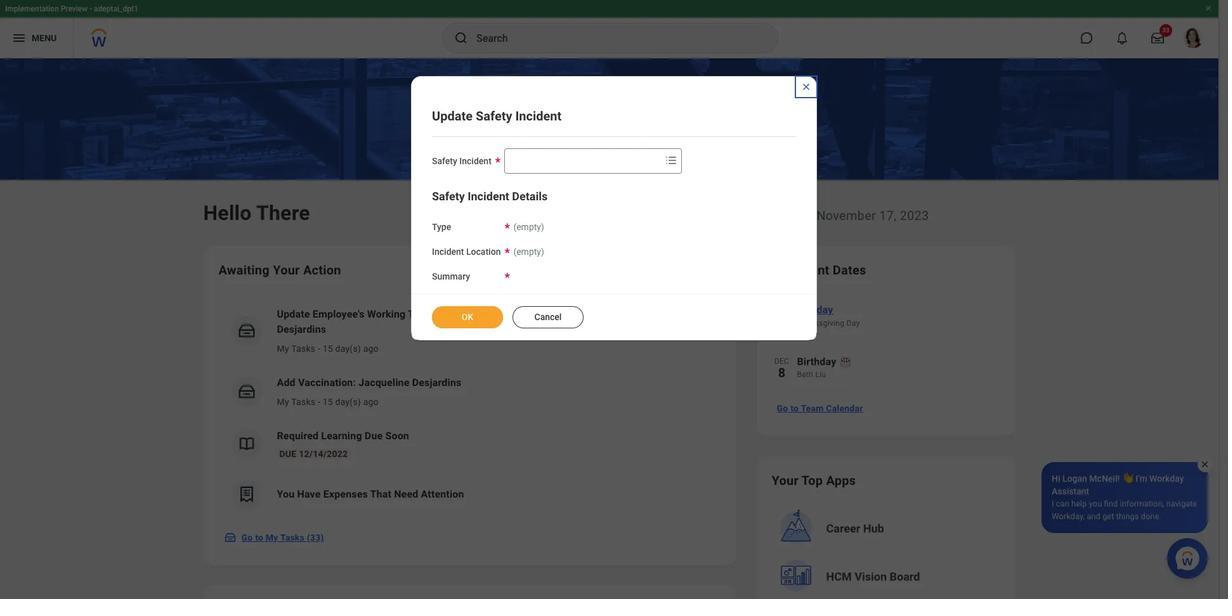 Task type: describe. For each thing, give the bounding box(es) containing it.
my for first inbox image from the top of the awaiting your action list
[[277, 344, 289, 354]]

profile logan mcneil element
[[1176, 24, 1212, 52]]

inbox large image
[[1152, 32, 1165, 44]]

vision
[[855, 571, 887, 584]]

add vaccination: jacqueline desjardins
[[277, 377, 462, 389]]

go to my tasks (33)
[[242, 533, 324, 543]]

action
[[303, 263, 341, 278]]

12/14/2022
[[299, 449, 348, 460]]

birthday
[[798, 356, 837, 368]]

flexible
[[478, 308, 515, 321]]

hcm vision board
[[827, 571, 921, 584]]

work
[[517, 308, 541, 321]]

ok button
[[432, 307, 503, 329]]

🎂
[[839, 356, 852, 368]]

notifications large image
[[1116, 32, 1129, 44]]

attention
[[421, 489, 464, 501]]

search image
[[454, 30, 469, 46]]

working
[[367, 308, 406, 321]]

expenses
[[324, 489, 368, 501]]

hi
[[1052, 474, 1061, 484]]

0 horizontal spatial due
[[280, 449, 297, 460]]

hello there
[[203, 201, 310, 225]]

navigate
[[1167, 500, 1198, 509]]

summary
[[432, 271, 470, 282]]

employee's
[[313, 308, 365, 321]]

i
[[1052, 500, 1055, 509]]

workday
[[1150, 474, 1185, 484]]

holiday button
[[798, 302, 1001, 319]]

safety incident details group
[[432, 189, 797, 283]]

safety incident details button
[[432, 190, 548, 203]]

dec 8
[[775, 357, 790, 381]]

dec
[[775, 357, 790, 366]]

can
[[1057, 500, 1070, 509]]

find
[[1105, 500, 1119, 509]]

hello
[[203, 201, 252, 225]]

type
[[432, 222, 451, 232]]

go to team calendar
[[777, 404, 864, 414]]

👋
[[1123, 474, 1134, 484]]

ago for first inbox image from the top of the awaiting your action list
[[363, 344, 379, 354]]

incident left the details
[[468, 190, 510, 203]]

important dates element
[[772, 295, 1001, 394]]

thanksgiving
[[798, 319, 845, 328]]

inbox image
[[224, 532, 236, 545]]

awaiting your action list
[[219, 297, 721, 520]]

0 horizontal spatial your
[[273, 263, 300, 278]]

learning
[[321, 430, 362, 442]]

hub
[[864, 522, 885, 536]]

career
[[827, 522, 861, 536]]

top
[[802, 474, 823, 489]]

update employee's working time: request flexible work arrangement: jacqueline desjardins
[[277, 308, 661, 336]]

go to team calendar button
[[772, 396, 869, 421]]

hcm
[[827, 571, 852, 584]]

mcneil!
[[1090, 474, 1120, 484]]

soon
[[386, 430, 409, 442]]

required
[[277, 430, 319, 442]]

incident up summary
[[432, 247, 464, 257]]

safety for safety incident details
[[432, 190, 465, 203]]

arrangement:
[[544, 308, 608, 321]]

i'm
[[1136, 474, 1148, 484]]

liu
[[816, 371, 827, 380]]

birthday 🎂 beth liu
[[798, 356, 852, 380]]

hello there main content
[[0, 58, 1219, 600]]

2023
[[900, 208, 929, 223]]

2 vertical spatial -
[[318, 397, 321, 407]]

day(s) for 2nd inbox image from the top
[[336, 397, 361, 407]]

need
[[394, 489, 419, 501]]

implementation
[[5, 4, 59, 13]]

that
[[370, 489, 392, 501]]

update safety incident dialog
[[411, 76, 818, 341]]

vaccination:
[[298, 377, 356, 389]]

incident up safety incident details
[[460, 156, 492, 166]]

dashboard expenses image
[[237, 486, 256, 505]]

update safety incident
[[432, 109, 562, 124]]

0 vertical spatial tasks
[[292, 344, 316, 354]]

day
[[847, 319, 860, 328]]

awaiting your action
[[219, 263, 341, 278]]

17,
[[880, 208, 897, 223]]

update for update employee's working time: request flexible work arrangement: jacqueline desjardins
[[277, 308, 310, 321]]

incident up safety incident field
[[516, 109, 562, 124]]

you have expenses that need attention button
[[219, 470, 721, 520]]

you
[[277, 489, 295, 501]]

- inside banner
[[90, 4, 92, 13]]

calendar
[[827, 404, 864, 414]]

it's
[[757, 208, 773, 223]]

there
[[256, 201, 310, 225]]

november
[[817, 208, 877, 223]]



Task type: locate. For each thing, give the bounding box(es) containing it.
beth
[[798, 371, 814, 380]]

1 vertical spatial my tasks - 15 day(s) ago
[[277, 397, 379, 407]]

1 vertical spatial inbox image
[[237, 383, 256, 402]]

2 vertical spatial tasks
[[280, 533, 305, 543]]

1 vertical spatial (empty)
[[514, 247, 544, 257]]

1 day(s) from the top
[[336, 344, 361, 354]]

go for go to my tasks (33)
[[242, 533, 253, 543]]

assistant
[[1052, 487, 1090, 497]]

to left team
[[791, 404, 799, 414]]

(empty) down the details
[[514, 222, 544, 232]]

1 horizontal spatial desjardins
[[412, 377, 462, 389]]

- right preview
[[90, 4, 92, 13]]

done.
[[1142, 512, 1162, 522]]

0 vertical spatial inbox image
[[237, 322, 256, 341]]

add
[[277, 377, 296, 389]]

1 vertical spatial ago
[[363, 397, 379, 407]]

details
[[512, 190, 548, 203]]

0 vertical spatial my tasks - 15 day(s) ago
[[277, 344, 379, 354]]

ok
[[462, 312, 474, 323]]

ago for 2nd inbox image from the top
[[363, 397, 379, 407]]

2 my tasks - 15 day(s) ago from the top
[[277, 397, 379, 407]]

0 vertical spatial to
[[791, 404, 799, 414]]

15 down vaccination:
[[323, 397, 333, 407]]

my
[[277, 344, 289, 354], [277, 397, 289, 407], [266, 533, 278, 543]]

my for 2nd inbox image from the top
[[277, 397, 289, 407]]

2 inbox image from the top
[[237, 383, 256, 402]]

0 horizontal spatial go
[[242, 533, 253, 543]]

to for team
[[791, 404, 799, 414]]

jacqueline up soon
[[359, 377, 410, 389]]

0 horizontal spatial update
[[277, 308, 310, 321]]

tasks inside 'button'
[[280, 533, 305, 543]]

tasks down add
[[292, 397, 316, 407]]

1 horizontal spatial to
[[791, 404, 799, 414]]

1 15 from the top
[[323, 344, 333, 354]]

1 inbox image from the top
[[237, 322, 256, 341]]

update
[[432, 109, 473, 124], [277, 308, 310, 321]]

cancel
[[535, 312, 562, 323]]

things
[[1117, 512, 1140, 522]]

important dates
[[772, 263, 867, 278]]

go inside button
[[777, 404, 789, 414]]

team
[[801, 404, 824, 414]]

0 vertical spatial ago
[[363, 344, 379, 354]]

1 my tasks - 15 day(s) ago from the top
[[277, 344, 379, 354]]

hcm vision board button
[[773, 555, 1002, 600]]

my inside 'button'
[[266, 533, 278, 543]]

0 vertical spatial jacqueline
[[611, 308, 661, 321]]

adeptai_dpt1
[[94, 4, 138, 13]]

awaiting
[[219, 263, 270, 278]]

1 vertical spatial -
[[318, 344, 321, 354]]

to
[[791, 404, 799, 414], [255, 533, 263, 543]]

ago down "add vaccination: jacqueline desjardins"
[[363, 397, 379, 407]]

due left soon
[[365, 430, 383, 442]]

1 vertical spatial to
[[255, 533, 263, 543]]

information,
[[1121, 500, 1165, 509]]

cancel button
[[513, 307, 584, 329]]

2 ago from the top
[[363, 397, 379, 407]]

0 vertical spatial day(s)
[[336, 344, 361, 354]]

due
[[365, 430, 383, 442], [280, 449, 297, 460]]

- down vaccination:
[[318, 397, 321, 407]]

(empty) right the location
[[514, 247, 544, 257]]

2 15 from the top
[[323, 397, 333, 407]]

8
[[779, 366, 786, 381]]

(33)
[[307, 533, 324, 543]]

2 vertical spatial my
[[266, 533, 278, 543]]

and
[[1087, 512, 1101, 522]]

(empty) for incident location
[[514, 247, 544, 257]]

close update safety incident image
[[802, 82, 812, 92]]

1 horizontal spatial go
[[777, 404, 789, 414]]

1 vertical spatial update
[[277, 308, 310, 321]]

prompts image
[[664, 153, 679, 168]]

0 vertical spatial (empty)
[[514, 222, 544, 232]]

implementation preview -   adeptai_dpt1 banner
[[0, 0, 1219, 58]]

time:
[[408, 308, 435, 321]]

my down add
[[277, 397, 289, 407]]

update up the safety incident
[[432, 109, 473, 124]]

location
[[467, 247, 501, 257]]

0 horizontal spatial desjardins
[[277, 324, 326, 336]]

inbox image down awaiting
[[237, 322, 256, 341]]

0 vertical spatial update
[[432, 109, 473, 124]]

safety incident details
[[432, 190, 548, 203]]

my tasks - 15 day(s) ago
[[277, 344, 379, 354], [277, 397, 379, 407]]

you have expenses that need attention
[[277, 489, 464, 501]]

you
[[1090, 500, 1103, 509]]

book open image
[[237, 435, 256, 454]]

safety up type
[[432, 190, 465, 203]]

1 horizontal spatial jacqueline
[[611, 308, 661, 321]]

workday,
[[1052, 512, 1085, 522]]

1 horizontal spatial update
[[432, 109, 473, 124]]

tasks up add
[[292, 344, 316, 354]]

0 vertical spatial -
[[90, 4, 92, 13]]

incident location
[[432, 247, 501, 257]]

day(s)
[[336, 344, 361, 354], [336, 397, 361, 407]]

safety up the safety incident
[[476, 109, 513, 124]]

go inside 'button'
[[242, 533, 253, 543]]

go for go to team calendar
[[777, 404, 789, 414]]

close environment banner image
[[1205, 4, 1213, 12]]

dates
[[833, 263, 867, 278]]

0 vertical spatial my
[[277, 344, 289, 354]]

1 vertical spatial my
[[277, 397, 289, 407]]

1 vertical spatial jacqueline
[[359, 377, 410, 389]]

ago
[[363, 344, 379, 354], [363, 397, 379, 407]]

0 vertical spatial desjardins
[[277, 324, 326, 336]]

x image
[[1201, 460, 1210, 470]]

day(s) for first inbox image from the top of the awaiting your action list
[[336, 344, 361, 354]]

jacqueline inside update employee's working time: request flexible work arrangement: jacqueline desjardins
[[611, 308, 661, 321]]

1 vertical spatial safety
[[432, 156, 458, 166]]

my tasks - 15 day(s) ago for first inbox image from the top of the awaiting your action list
[[277, 344, 379, 354]]

tasks left (33)
[[280, 533, 305, 543]]

1 vertical spatial 15
[[323, 397, 333, 407]]

go left team
[[777, 404, 789, 414]]

0 horizontal spatial jacqueline
[[359, 377, 410, 389]]

1 horizontal spatial your
[[772, 474, 799, 489]]

0 vertical spatial go
[[777, 404, 789, 414]]

inbox image left add
[[237, 383, 256, 402]]

- up vaccination:
[[318, 344, 321, 354]]

board
[[890, 571, 921, 584]]

1 vertical spatial due
[[280, 449, 297, 460]]

Safety Incident field
[[505, 150, 661, 173]]

to inside 'go to my tasks (33)' 'button'
[[255, 533, 263, 543]]

(empty)
[[514, 222, 544, 232], [514, 247, 544, 257]]

inbox image
[[237, 322, 256, 341], [237, 383, 256, 402]]

1 ago from the top
[[363, 344, 379, 354]]

my tasks - 15 day(s) ago up vaccination:
[[277, 344, 379, 354]]

0 horizontal spatial to
[[255, 533, 263, 543]]

day(s) down employee's
[[336, 344, 361, 354]]

safety inside group
[[432, 190, 465, 203]]

important
[[772, 263, 830, 278]]

logan
[[1063, 474, 1088, 484]]

required learning due soon
[[277, 430, 409, 442]]

day(s) down "add vaccination: jacqueline desjardins"
[[336, 397, 361, 407]]

preview
[[61, 4, 88, 13]]

15 up vaccination:
[[323, 344, 333, 354]]

(empty) for type
[[514, 222, 544, 232]]

0 vertical spatial safety
[[476, 109, 513, 124]]

2 (empty) from the top
[[514, 247, 544, 257]]

update inside "dialog"
[[432, 109, 473, 124]]

tasks
[[292, 344, 316, 354], [292, 397, 316, 407], [280, 533, 305, 543]]

0 vertical spatial 15
[[323, 344, 333, 354]]

0 vertical spatial due
[[365, 430, 383, 442]]

go to my tasks (33) button
[[219, 526, 332, 551]]

implementation preview -   adeptai_dpt1
[[5, 4, 138, 13]]

1 vertical spatial desjardins
[[412, 377, 462, 389]]

to inside go to team calendar button
[[791, 404, 799, 414]]

safety up safety incident details
[[432, 156, 458, 166]]

2 vertical spatial safety
[[432, 190, 465, 203]]

desjardins inside update employee's working time: request flexible work arrangement: jacqueline desjardins
[[277, 324, 326, 336]]

1 vertical spatial go
[[242, 533, 253, 543]]

incident
[[516, 109, 562, 124], [460, 156, 492, 166], [468, 190, 510, 203], [432, 247, 464, 257]]

2 day(s) from the top
[[336, 397, 361, 407]]

update for update safety incident
[[432, 109, 473, 124]]

1 vertical spatial tasks
[[292, 397, 316, 407]]

to right inbox icon
[[255, 533, 263, 543]]

it's friday, november 17, 2023
[[757, 208, 929, 223]]

my tasks - 15 day(s) ago for 2nd inbox image from the top
[[277, 397, 379, 407]]

jacqueline
[[611, 308, 661, 321], [359, 377, 410, 389]]

request
[[437, 308, 476, 321]]

your left action
[[273, 263, 300, 278]]

your
[[273, 263, 300, 278], [772, 474, 799, 489]]

1 vertical spatial day(s)
[[336, 397, 361, 407]]

update inside update employee's working time: request flexible work arrangement: jacqueline desjardins
[[277, 308, 310, 321]]

update left employee's
[[277, 308, 310, 321]]

due down required
[[280, 449, 297, 460]]

my right inbox icon
[[266, 533, 278, 543]]

safety for safety incident
[[432, 156, 458, 166]]

my up add
[[277, 344, 289, 354]]

career hub button
[[773, 507, 1002, 552]]

get
[[1103, 512, 1115, 522]]

friday,
[[777, 208, 814, 223]]

0 vertical spatial your
[[273, 263, 300, 278]]

1 (empty) from the top
[[514, 222, 544, 232]]

1 horizontal spatial due
[[365, 430, 383, 442]]

to for my
[[255, 533, 263, 543]]

hi logan mcneil! 👋 i'm workday assistant i can help you find information, navigate workday, and get things done.
[[1052, 474, 1198, 522]]

holiday
[[798, 304, 834, 316]]

holiday thanksgiving day
[[798, 304, 860, 328]]

safety incident
[[432, 156, 492, 166]]

career hub
[[827, 522, 885, 536]]

jacqueline right arrangement:
[[611, 308, 661, 321]]

my tasks - 15 day(s) ago down vaccination:
[[277, 397, 379, 407]]

due 12/14/2022
[[280, 449, 348, 460]]

your left top
[[772, 474, 799, 489]]

1 vertical spatial your
[[772, 474, 799, 489]]

ago up "add vaccination: jacqueline desjardins"
[[363, 344, 379, 354]]

help
[[1072, 500, 1088, 509]]

have
[[297, 489, 321, 501]]

go right inbox icon
[[242, 533, 253, 543]]



Task type: vqa. For each thing, say whether or not it's contained in the screenshot.
leftmost Representative
no



